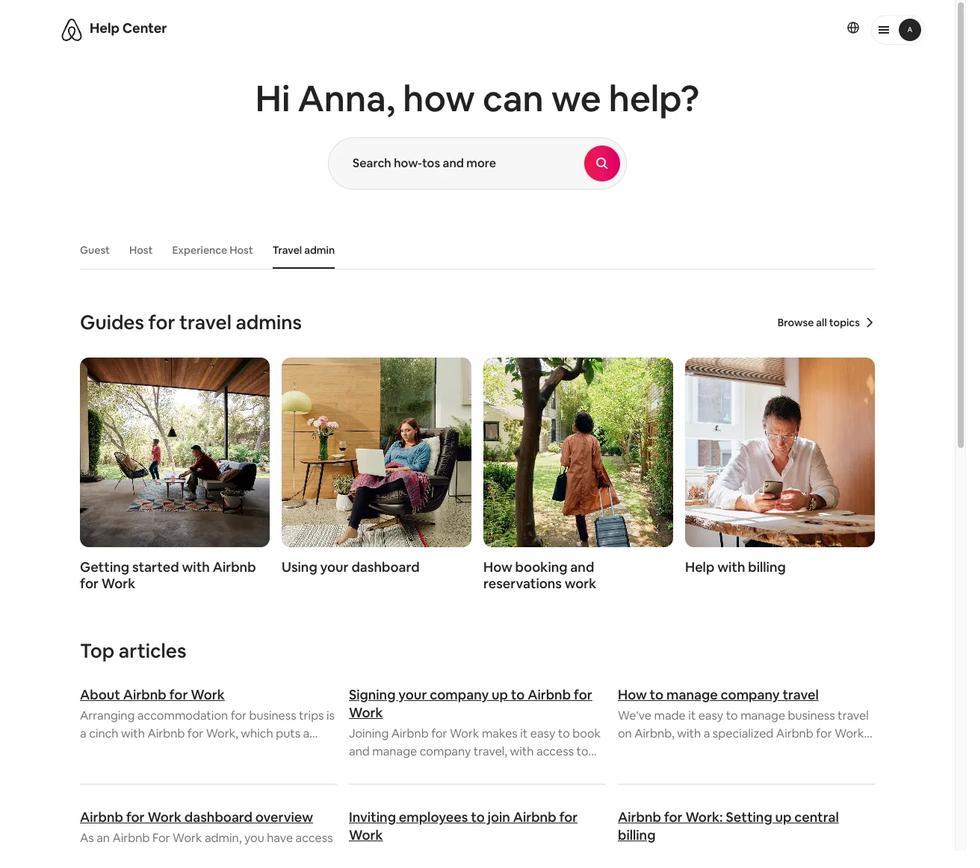 Task type: vqa. For each thing, say whether or not it's contained in the screenshot.
trips,
yes



Task type: describe. For each thing, give the bounding box(es) containing it.
business inside how to manage company travel we've made it easy to manage business travel on airbnb, with a specialized airbnb for work dashboard that you can access from your personal …
[[788, 708, 835, 724]]

airbnb,
[[635, 726, 674, 742]]

admins
[[236, 310, 302, 335]]

about
[[80, 687, 120, 704]]

0 vertical spatial travel
[[179, 310, 232, 335]]

for
[[152, 831, 170, 847]]

hi
[[255, 75, 290, 122]]

about airbnb for work arranging accommodation for business trips is a cinch with airbnb for work, which puts a worldwide selection of homes and boutique hotels al…
[[80, 687, 335, 778]]

work inside inviting employees to join airbnb for work
[[349, 827, 383, 844]]

top articles
[[80, 639, 186, 664]]

1 horizontal spatial travel
[[783, 687, 819, 704]]

short
[[505, 762, 534, 778]]

at
[[296, 849, 308, 852]]

work
[[565, 575, 597, 593]]

we
[[551, 75, 601, 122]]

0 vertical spatial can
[[483, 75, 544, 122]]

started
[[132, 559, 179, 576]]

homes
[[207, 744, 244, 760]]

guest button
[[72, 236, 117, 264]]

1 a from the left
[[80, 726, 86, 742]]

help center link
[[90, 19, 167, 37]]

inviting
[[349, 809, 396, 826]]

guest
[[80, 244, 110, 257]]

setting
[[726, 809, 772, 826]]

it inside signing your company up to airbnb for work joining airbnb for work makes it easy to book and manage company travel, with access to listings around the world for short or extended busi…
[[520, 726, 528, 742]]

how booking and reservations work
[[483, 559, 597, 593]]

for inside airbnb for work: setting up central billing
[[664, 809, 683, 826]]

overview
[[255, 809, 313, 826]]

to inside inviting employees to join airbnb for work
[[471, 809, 485, 826]]

for inside inviting employees to join airbnb for work
[[559, 809, 578, 826]]

center
[[122, 19, 167, 37]]

your for using
[[320, 559, 349, 576]]

browse all topics link
[[778, 316, 875, 330]]

business inside the about airbnb for work arranging accommodation for business trips is a cinch with airbnb for work, which puts a worldwide selection of homes and boutique hotels al…
[[249, 708, 296, 724]]

a person arrives at their airbnb stay, bringing a suitcase. image
[[483, 358, 673, 548]]

a inside how to manage company travel we've made it easy to manage business travel on airbnb, with a specialized airbnb for work dashboard that you can access from your personal …
[[704, 726, 710, 742]]

listings
[[349, 762, 387, 778]]

easy inside how to manage company travel we've made it easy to manage business travel on airbnb, with a specialized airbnb for work dashboard that you can access from your personal …
[[698, 708, 723, 724]]

as
[[80, 831, 94, 847]]

up inside airbnb for work: setting up central billing
[[775, 809, 792, 826]]

anna,
[[298, 75, 395, 122]]

dashboard inside how to manage company travel we've made it easy to manage business travel on airbnb, with a specialized airbnb for work dashboard that you can access from your personal …
[[618, 744, 677, 760]]

and inside 'how booking and reservations work'
[[570, 559, 594, 576]]

up inside signing your company up to airbnb for work joining airbnb for work makes it easy to book and manage company travel, with access to listings around the world for short or extended busi…
[[492, 687, 508, 704]]

help for help center
[[90, 19, 120, 37]]

with inside getting started with airbnb for work
[[182, 559, 210, 576]]

arranging
[[80, 708, 135, 724]]

airbnb for work dashboard overview as an airbnb for work admin, you have access to trips, reporting, invoices, and people at you
[[80, 809, 336, 852]]

selection
[[140, 744, 190, 760]]

airbnb for work: setting up central billing link
[[618, 809, 875, 845]]

work inside getting started with airbnb for work
[[101, 575, 135, 593]]

help for help with billing
[[685, 559, 715, 576]]

access inside the airbnb for work dashboard overview as an airbnb for work admin, you have access to trips, reporting, invoices, and people at you
[[296, 831, 333, 847]]

getting
[[80, 559, 129, 576]]

to up specialized
[[726, 708, 738, 724]]

help?
[[609, 75, 699, 122]]

on
[[618, 726, 632, 742]]

help center
[[90, 19, 167, 37]]

a person sits at a table looking at their cell phone. image
[[685, 358, 875, 548]]

personal
[[618, 762, 665, 778]]

main navigation menu image
[[899, 19, 921, 41]]

with inside signing your company up to airbnb for work joining airbnb for work makes it easy to book and manage company travel, with access to listings around the world for short or extended busi…
[[510, 744, 534, 760]]

work,
[[206, 726, 238, 742]]

dashboard inside the airbnb for work dashboard overview as an airbnb for work admin, you have access to trips, reporting, invoices, and people at you
[[184, 809, 253, 826]]

articles
[[119, 639, 186, 664]]

of
[[193, 744, 204, 760]]

reservations
[[483, 575, 562, 593]]

people
[[255, 849, 294, 852]]

to down book
[[576, 744, 588, 760]]

guides
[[80, 310, 144, 335]]

world
[[452, 762, 483, 778]]

for inside getting started with airbnb for work
[[80, 575, 99, 593]]

airbnb homepage image
[[60, 18, 84, 42]]

company up makes
[[430, 687, 489, 704]]

company inside how to manage company travel we've made it easy to manage business travel on airbnb, with a specialized airbnb for work dashboard that you can access from your personal …
[[721, 687, 780, 704]]

using
[[282, 559, 317, 576]]

the
[[431, 762, 450, 778]]

for right guides
[[148, 310, 175, 335]]

accommodation
[[137, 708, 228, 724]]

experience
[[172, 244, 227, 257]]

how to manage company travel link
[[618, 687, 875, 705]]

book
[[573, 726, 601, 742]]

for up accommodation
[[169, 687, 188, 704]]

from
[[790, 744, 817, 760]]

all
[[816, 316, 827, 330]]

2 a from the left
[[303, 726, 310, 742]]

with inside how to manage company travel we've made it easy to manage business travel on airbnb, with a specialized airbnb for work dashboard that you can access from your personal …
[[677, 726, 701, 742]]

for inside the airbnb for work dashboard overview as an airbnb for work admin, you have access to trips, reporting, invoices, and people at you
[[126, 809, 145, 826]]

hi anna, how can we help?
[[255, 75, 699, 122]]

with inside "help with billing" link
[[717, 559, 745, 576]]

joining
[[349, 726, 389, 742]]

and inside the airbnb for work dashboard overview as an airbnb for work admin, you have access to trips, reporting, invoices, and people at you
[[232, 849, 253, 852]]

admin
[[304, 244, 335, 257]]

for up book
[[574, 687, 592, 704]]

manage inside signing your company up to airbnb for work joining airbnb for work makes it easy to book and manage company travel, with access to listings around the world for short or extended busi…
[[372, 744, 417, 760]]

to up made
[[650, 687, 664, 704]]

airbnb inside getting started with airbnb for work
[[213, 559, 256, 576]]

invoices,
[[182, 849, 229, 852]]

central
[[794, 809, 839, 826]]

with inside the about airbnb for work arranging accommodation for business trips is a cinch with airbnb for work, which puts a worldwide selection of homes and boutique hotels al…
[[121, 726, 145, 742]]

trips,
[[94, 849, 122, 852]]

you inside how to manage company travel we've made it easy to manage business travel on airbnb, with a specialized airbnb for work dashboard that you can access from your personal …
[[705, 744, 725, 760]]

or
[[536, 762, 548, 778]]

for down travel, on the bottom of page
[[486, 762, 502, 778]]



Task type: locate. For each thing, give the bounding box(es) containing it.
manage up made
[[666, 687, 718, 704]]

your for signing
[[398, 687, 427, 704]]

for up reporting,
[[126, 809, 145, 826]]

2 horizontal spatial access
[[750, 744, 788, 760]]

0 horizontal spatial help
[[90, 19, 120, 37]]

signing
[[349, 687, 396, 704]]

work:
[[685, 809, 723, 826]]

signing your company up to airbnb for work joining airbnb for work makes it easy to book and manage company travel, with access to listings around the world for short or extended busi…
[[349, 687, 604, 796]]

up
[[492, 687, 508, 704], [775, 809, 792, 826]]

0 horizontal spatial dashboard
[[184, 809, 253, 826]]

airbnb inside inviting employees to join airbnb for work
[[513, 809, 556, 826]]

can inside how to manage company travel we've made it easy to manage business travel on airbnb, with a specialized airbnb for work dashboard that you can access from your personal …
[[728, 744, 748, 760]]

top
[[80, 639, 114, 664]]

for up of
[[187, 726, 203, 742]]

up left central
[[775, 809, 792, 826]]

for up the from
[[816, 726, 832, 742]]

1 vertical spatial how
[[618, 687, 647, 704]]

access inside how to manage company travel we've made it easy to manage business travel on airbnb, with a specialized airbnb for work dashboard that you can access from your personal …
[[750, 744, 788, 760]]

how inside how to manage company travel we've made it easy to manage business travel on airbnb, with a specialized airbnb for work dashboard that you can access from your personal …
[[618, 687, 647, 704]]

0 horizontal spatial you
[[244, 831, 264, 847]]

you inside the airbnb for work dashboard overview as an airbnb for work admin, you have access to trips, reporting, invoices, and people at you
[[244, 831, 264, 847]]

browse
[[778, 316, 814, 330]]

0 vertical spatial how
[[483, 559, 512, 576]]

2 host from the left
[[230, 244, 253, 257]]

how left 'booking'
[[483, 559, 512, 576]]

can
[[483, 75, 544, 122], [728, 744, 748, 760]]

your inside the using your dashboard link
[[320, 559, 349, 576]]

for
[[148, 310, 175, 335], [80, 575, 99, 593], [169, 687, 188, 704], [574, 687, 592, 704], [231, 708, 247, 724], [187, 726, 203, 742], [431, 726, 447, 742], [816, 726, 832, 742], [486, 762, 502, 778], [126, 809, 145, 826], [559, 809, 578, 826], [664, 809, 683, 826]]

experience host button
[[165, 236, 260, 264]]

airbnb
[[213, 559, 256, 576], [123, 687, 166, 704], [528, 687, 571, 704], [148, 726, 185, 742], [391, 726, 429, 742], [776, 726, 813, 742], [80, 809, 123, 826], [513, 809, 556, 826], [618, 809, 661, 826], [112, 831, 150, 847]]

host button
[[122, 236, 160, 264]]

guides for travel admins
[[80, 310, 302, 335]]

is
[[326, 708, 335, 724]]

1 horizontal spatial up
[[775, 809, 792, 826]]

inviting employees to join airbnb for work link
[[349, 809, 606, 845]]

and inside the about airbnb for work arranging accommodation for business trips is a cinch with airbnb for work, which puts a worldwide selection of homes and boutique hotels al…
[[247, 744, 267, 760]]

work inside the about airbnb for work arranging accommodation for business trips is a cinch with airbnb for work, which puts a worldwide selection of homes and boutique hotels al…
[[191, 687, 225, 704]]

2 horizontal spatial a
[[704, 726, 710, 742]]

company
[[430, 687, 489, 704], [721, 687, 780, 704], [420, 744, 471, 760]]

to left join
[[471, 809, 485, 826]]

and down which
[[247, 744, 267, 760]]

airbnb inside airbnb for work: setting up central billing
[[618, 809, 661, 826]]

to up makes
[[511, 687, 525, 704]]

0 horizontal spatial how
[[483, 559, 512, 576]]

and right 'booking'
[[570, 559, 594, 576]]

that
[[680, 744, 702, 760]]

puts
[[276, 726, 300, 742]]

0 horizontal spatial a
[[80, 726, 86, 742]]

reporting,
[[125, 849, 180, 852]]

it inside how to manage company travel we've made it easy to manage business travel on airbnb, with a specialized airbnb for work dashboard that you can access from your personal …
[[688, 708, 696, 724]]

host inside 'experience host' button
[[230, 244, 253, 257]]

1 host from the left
[[129, 244, 153, 257]]

it right makes
[[520, 726, 528, 742]]

and inside signing your company up to airbnb for work joining airbnb for work makes it easy to book and manage company travel, with access to listings around the world for short or extended busi…
[[349, 744, 370, 760]]

3 a from the left
[[704, 726, 710, 742]]

how for how to manage company travel we've made it easy to manage business travel on airbnb, with a specialized airbnb for work dashboard that you can access from your personal …
[[618, 687, 647, 704]]

you up people
[[244, 831, 264, 847]]

0 vertical spatial your
[[320, 559, 349, 576]]

two people on an enclosed patio, one on their laptop, the other on their cell phone. image
[[80, 358, 270, 548]]

a
[[80, 726, 86, 742], [303, 726, 310, 742], [704, 726, 710, 742]]

can left we
[[483, 75, 544, 122]]

for left work: at the right of the page
[[664, 809, 683, 826]]

which
[[241, 726, 273, 742]]

how up we've
[[618, 687, 647, 704]]

1 horizontal spatial manage
[[666, 687, 718, 704]]

0 horizontal spatial manage
[[372, 744, 417, 760]]

0 horizontal spatial host
[[129, 244, 153, 257]]

Search how-tos and more search field
[[329, 138, 584, 189]]

tab list
[[72, 232, 875, 269]]

travel admin
[[272, 244, 335, 257]]

1 vertical spatial billing
[[618, 827, 656, 844]]

how inside 'how booking and reservations work'
[[483, 559, 512, 576]]

0 horizontal spatial can
[[483, 75, 544, 122]]

1 vertical spatial easy
[[530, 726, 555, 742]]

airbnb inside how to manage company travel we've made it easy to manage business travel on airbnb, with a specialized airbnb for work dashboard that you can access from your personal …
[[776, 726, 813, 742]]

manage
[[666, 687, 718, 704], [741, 708, 785, 724], [372, 744, 417, 760]]

1 vertical spatial your
[[398, 687, 427, 704]]

to left book
[[558, 726, 570, 742]]

host inside host button
[[129, 244, 153, 257]]

0 horizontal spatial business
[[249, 708, 296, 724]]

0 horizontal spatial access
[[296, 831, 333, 847]]

hotels
[[80, 762, 114, 778]]

1 horizontal spatial dashboard
[[351, 559, 420, 576]]

using your dashboard link
[[282, 358, 471, 576]]

work inside how to manage company travel we've made it easy to manage business travel on airbnb, with a specialized airbnb for work dashboard that you can access from your personal …
[[835, 726, 864, 742]]

an
[[97, 831, 110, 847]]

1 vertical spatial can
[[728, 744, 748, 760]]

business up puts at the left of page
[[249, 708, 296, 724]]

easy up specialized
[[698, 708, 723, 724]]

0 vertical spatial billing
[[748, 559, 786, 576]]

it right made
[[688, 708, 696, 724]]

join
[[488, 809, 510, 826]]

1 vertical spatial it
[[520, 726, 528, 742]]

1 horizontal spatial your
[[398, 687, 427, 704]]

experience host
[[172, 244, 253, 257]]

about airbnb for work link
[[80, 687, 337, 705]]

how
[[403, 75, 475, 122]]

how
[[483, 559, 512, 576], [618, 687, 647, 704]]

browse all topics
[[778, 316, 860, 330]]

0 vertical spatial manage
[[666, 687, 718, 704]]

your right using
[[320, 559, 349, 576]]

None search field
[[328, 137, 627, 190]]

airbnb for work: setting up central billing
[[618, 809, 839, 844]]

business up the from
[[788, 708, 835, 724]]

1 horizontal spatial business
[[788, 708, 835, 724]]

for up top
[[80, 575, 99, 593]]

trips
[[299, 708, 324, 724]]

for up work,
[[231, 708, 247, 724]]

inviting employees to join airbnb for work
[[349, 809, 578, 844]]

using your dashboard
[[282, 559, 420, 576]]

1 horizontal spatial it
[[688, 708, 696, 724]]

help with billing
[[685, 559, 786, 576]]

dashboard
[[351, 559, 420, 576], [618, 744, 677, 760], [184, 809, 253, 826]]

0 horizontal spatial travel
[[179, 310, 232, 335]]

extended
[[551, 762, 604, 778]]

1 horizontal spatial billing
[[748, 559, 786, 576]]

access up or
[[536, 744, 574, 760]]

access down specialized
[[750, 744, 788, 760]]

topics
[[829, 316, 860, 330]]

around
[[390, 762, 428, 778]]

to inside the airbnb for work dashboard overview as an airbnb for work admin, you have access to trips, reporting, invoices, and people at you
[[80, 849, 92, 852]]

0 horizontal spatial easy
[[530, 726, 555, 742]]

your right the from
[[820, 744, 844, 760]]

billing
[[748, 559, 786, 576], [618, 827, 656, 844]]

1 vertical spatial up
[[775, 809, 792, 826]]

have
[[267, 831, 293, 847]]

1 business from the left
[[249, 708, 296, 724]]

manage down the how to manage company travel link at the bottom right of the page
[[741, 708, 785, 724]]

2 vertical spatial travel
[[838, 708, 869, 724]]

we've
[[618, 708, 652, 724]]

1 vertical spatial help
[[685, 559, 715, 576]]

travel,
[[474, 744, 507, 760]]

0 vertical spatial up
[[492, 687, 508, 704]]

and down the admin,
[[232, 849, 253, 852]]

0 horizontal spatial billing
[[618, 827, 656, 844]]

1 vertical spatial you
[[244, 831, 264, 847]]

1 horizontal spatial you
[[705, 744, 725, 760]]

employees
[[399, 809, 468, 826]]

2 horizontal spatial travel
[[838, 708, 869, 724]]

getting started with airbnb for work
[[80, 559, 256, 593]]

how for how booking and reservations work
[[483, 559, 512, 576]]

company up specialized
[[721, 687, 780, 704]]

you right that
[[705, 744, 725, 760]]

1 horizontal spatial help
[[685, 559, 715, 576]]

1 horizontal spatial a
[[303, 726, 310, 742]]

0 horizontal spatial your
[[320, 559, 349, 576]]

with
[[182, 559, 210, 576], [717, 559, 745, 576], [121, 726, 145, 742], [677, 726, 701, 742], [510, 744, 534, 760]]

it
[[688, 708, 696, 724], [520, 726, 528, 742]]

can down specialized
[[728, 744, 748, 760]]

1 horizontal spatial how
[[618, 687, 647, 704]]

2 vertical spatial manage
[[372, 744, 417, 760]]

worldwide
[[80, 744, 137, 760]]

al…
[[116, 762, 134, 778]]

access inside signing your company up to airbnb for work joining airbnb for work makes it easy to book and manage company travel, with access to listings around the world for short or extended busi…
[[536, 744, 574, 760]]

2 vertical spatial your
[[820, 744, 844, 760]]

billing inside airbnb for work: setting up central billing
[[618, 827, 656, 844]]

up up makes
[[492, 687, 508, 704]]

a person sitting in a comfortable chair, working on their laptop. image
[[282, 358, 471, 548]]

0 vertical spatial dashboard
[[351, 559, 420, 576]]

you
[[705, 744, 725, 760], [244, 831, 264, 847]]

made
[[654, 708, 686, 724]]

2 business from the left
[[788, 708, 835, 724]]

1 vertical spatial travel
[[783, 687, 819, 704]]

1 horizontal spatial host
[[230, 244, 253, 257]]

a left cinch
[[80, 726, 86, 742]]

company up the
[[420, 744, 471, 760]]

your inside how to manage company travel we've made it easy to manage business travel on airbnb, with a specialized airbnb for work dashboard that you can access from your personal …
[[820, 744, 844, 760]]

easy up or
[[530, 726, 555, 742]]

admin,
[[205, 831, 242, 847]]

booking
[[515, 559, 568, 576]]

a left specialized
[[704, 726, 710, 742]]

getting started with airbnb for work link
[[80, 358, 270, 593]]

travel
[[272, 244, 302, 257]]

and up listings
[[349, 744, 370, 760]]

specialized
[[713, 726, 774, 742]]

travel admin button
[[265, 236, 342, 264]]

signing your company up to airbnb for work link
[[349, 687, 606, 723]]

0 vertical spatial easy
[[698, 708, 723, 724]]

your inside signing your company up to airbnb for work joining airbnb for work makes it easy to book and manage company travel, with access to listings around the world for short or extended busi…
[[398, 687, 427, 704]]

airbnb for work dashboard overview link
[[80, 809, 337, 827]]

0 vertical spatial you
[[705, 744, 725, 760]]

for inside how to manage company travel we've made it easy to manage business travel on airbnb, with a specialized airbnb for work dashboard that you can access from your personal …
[[816, 726, 832, 742]]

a right puts at the left of page
[[303, 726, 310, 742]]

2 horizontal spatial your
[[820, 744, 844, 760]]

tab list containing guest
[[72, 232, 875, 269]]

1 vertical spatial dashboard
[[618, 744, 677, 760]]

0 vertical spatial it
[[688, 708, 696, 724]]

easy inside signing your company up to airbnb for work joining airbnb for work makes it easy to book and manage company travel, with access to listings around the world for short or extended busi…
[[530, 726, 555, 742]]

how to manage company travel we've made it easy to manage business travel on airbnb, with a specialized airbnb for work dashboard that you can access from your personal …
[[618, 687, 869, 778]]

2 horizontal spatial dashboard
[[618, 744, 677, 760]]

manage up around
[[372, 744, 417, 760]]

access
[[536, 744, 574, 760], [750, 744, 788, 760], [296, 831, 333, 847]]

business
[[249, 708, 296, 724], [788, 708, 835, 724]]

0 horizontal spatial it
[[520, 726, 528, 742]]

to
[[511, 687, 525, 704], [650, 687, 664, 704], [726, 708, 738, 724], [558, 726, 570, 742], [576, 744, 588, 760], [471, 809, 485, 826], [80, 849, 92, 852]]

1 horizontal spatial can
[[728, 744, 748, 760]]

1 horizontal spatial access
[[536, 744, 574, 760]]

host
[[129, 244, 153, 257], [230, 244, 253, 257]]

2 vertical spatial dashboard
[[184, 809, 253, 826]]

access up at
[[296, 831, 333, 847]]

to down as
[[80, 849, 92, 852]]

0 horizontal spatial up
[[492, 687, 508, 704]]

boutique
[[270, 744, 320, 760]]

your right signing
[[398, 687, 427, 704]]

for down extended
[[559, 809, 578, 826]]

help with billing link
[[685, 358, 875, 576]]

2 horizontal spatial manage
[[741, 708, 785, 724]]

travel
[[179, 310, 232, 335], [783, 687, 819, 704], [838, 708, 869, 724]]

for up the
[[431, 726, 447, 742]]

host right guest button
[[129, 244, 153, 257]]

1 horizontal spatial easy
[[698, 708, 723, 724]]

makes
[[482, 726, 518, 742]]

cinch
[[89, 726, 118, 742]]

how booking and reservations work link
[[483, 358, 673, 593]]

host right experience
[[230, 244, 253, 257]]

1 vertical spatial manage
[[741, 708, 785, 724]]

0 vertical spatial help
[[90, 19, 120, 37]]



